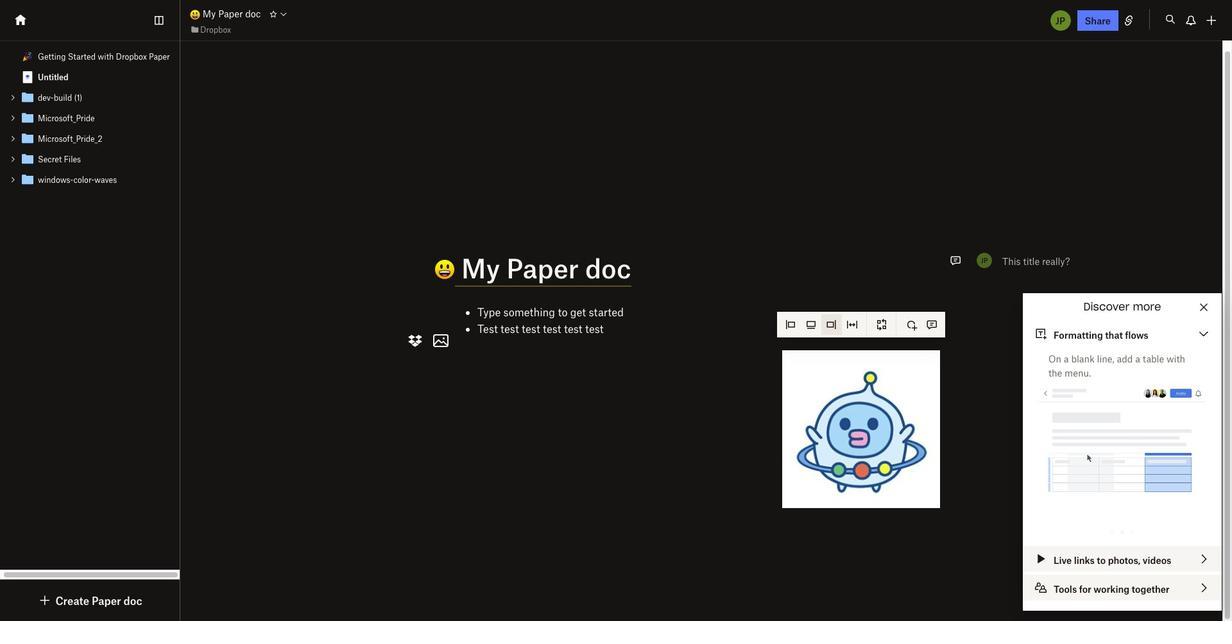 Task type: locate. For each thing, give the bounding box(es) containing it.
with right started
[[98, 51, 114, 62]]

formatting that flows
[[1054, 329, 1148, 341]]

jp left share popup button
[[1055, 14, 1065, 26]]

0 horizontal spatial to
[[558, 305, 568, 318]]

dropbox
[[200, 24, 231, 35], [116, 51, 147, 62]]

expand folder image inside "microsoft_pride" link
[[8, 114, 17, 123]]

a right add
[[1135, 353, 1140, 364]]

template content image
[[20, 69, 35, 85], [20, 90, 35, 105], [20, 151, 35, 167], [20, 172, 35, 187]]

tools
[[1054, 583, 1077, 595]]

1 horizontal spatial to
[[1097, 554, 1106, 566]]

template content image left windows-
[[20, 172, 35, 187]]

doc right grinning face with big eyes image
[[245, 8, 261, 20]]

that
[[1105, 329, 1123, 341]]

template content image inside "microsoft_pride" link
[[20, 110, 35, 126]]

2 vertical spatial doc
[[124, 594, 142, 607]]

1 vertical spatial jp
[[981, 256, 988, 264]]

share
[[1085, 14, 1111, 26]]

template content image down party popper 'icon'
[[20, 69, 35, 85]]

expand folder image inside windows-color-waves link
[[8, 175, 17, 184]]

template content image inside untitled link
[[20, 69, 35, 85]]

1 vertical spatial doc
[[585, 252, 631, 284]]

really?
[[1042, 255, 1070, 267]]

expand folder image inside the dev-build (1) link
[[8, 93, 17, 102]]

1 expand folder image from the top
[[8, 93, 17, 102]]

type something to get started test test test test test test
[[477, 305, 624, 335]]

template content image inside microsoft_pride_2 link
[[20, 131, 35, 146]]

0 vertical spatial expand folder image
[[8, 134, 17, 143]]

0 horizontal spatial a
[[1064, 353, 1069, 364]]

1 vertical spatial my paper doc
[[455, 252, 631, 284]]

doc inside heading
[[585, 252, 631, 284]]

paper inside popup button
[[92, 594, 121, 607]]

to right "links"
[[1097, 554, 1106, 566]]

2 horizontal spatial doc
[[585, 252, 631, 284]]

template content image inside secret files link
[[20, 151, 35, 167]]

jp
[[1055, 14, 1065, 26], [981, 256, 988, 264]]

1 vertical spatial expand folder image
[[8, 114, 17, 123]]

color-
[[73, 175, 94, 185]]

doc up started
[[585, 252, 631, 284]]

1 vertical spatial my
[[461, 252, 500, 284]]

dropbox down 'my paper doc' link
[[200, 24, 231, 35]]

microsoft_pride_2
[[38, 133, 102, 144]]

1 test from the left
[[501, 322, 519, 335]]

template content image inside windows-color-waves link
[[20, 172, 35, 187]]

0 vertical spatial expand folder image
[[8, 93, 17, 102]]

2 template content image from the top
[[20, 90, 35, 105]]

doc right create
[[124, 594, 142, 607]]

with
[[98, 51, 114, 62], [1167, 353, 1185, 364]]

with right table
[[1167, 353, 1185, 364]]

0 vertical spatial with
[[98, 51, 114, 62]]

1 expand folder image from the top
[[8, 134, 17, 143]]

0 vertical spatial my paper doc
[[200, 8, 261, 20]]

0 vertical spatial to
[[558, 305, 568, 318]]

template content image left dev- at the left
[[20, 90, 35, 105]]

1 horizontal spatial dropbox
[[200, 24, 231, 35]]

my paper doc up the something
[[455, 252, 631, 284]]

microsoft_pride
[[38, 113, 95, 123]]

line,
[[1097, 353, 1114, 364]]

1 template content image from the top
[[20, 110, 35, 126]]

0 vertical spatial template content image
[[20, 110, 35, 126]]

user-uploaded image: wawatchi2.jpg image
[[782, 350, 940, 508]]

dropbox link
[[190, 23, 231, 36]]

1 horizontal spatial my paper doc
[[455, 252, 631, 284]]

add dropbox files image
[[405, 330, 425, 351]]

2 expand folder image from the top
[[8, 155, 17, 164]]

expand folder image left 'secret'
[[8, 155, 17, 164]]

expand folder image inside secret files link
[[8, 155, 17, 164]]

a
[[1064, 353, 1069, 364], [1135, 353, 1140, 364]]

3 expand folder image from the top
[[8, 175, 17, 184]]

0 horizontal spatial doc
[[124, 594, 142, 607]]

😃
[[407, 254, 433, 286]]

template content image left microsoft_pride_2
[[20, 131, 35, 146]]

template content image left microsoft_pride
[[20, 110, 35, 126]]

template content image
[[20, 110, 35, 126], [20, 131, 35, 146]]

1 horizontal spatial my
[[461, 252, 500, 284]]

expand folder image
[[8, 134, 17, 143], [8, 155, 17, 164], [8, 175, 17, 184]]

updated 4 seconds ago
[[1061, 595, 1161, 606]]

this title really?
[[1002, 255, 1070, 267]]

more
[[1133, 302, 1161, 312]]

photos,
[[1108, 554, 1141, 566]]

heading
[[407, 252, 940, 287]]

create paper doc button
[[37, 593, 142, 608]]

live links to photos, videos link
[[1023, 546, 1222, 572]]

0 vertical spatial doc
[[245, 8, 261, 20]]

my paper doc up 'dropbox' link
[[200, 8, 261, 20]]

getting started with dropbox paper
[[38, 51, 170, 62]]

1 horizontal spatial a
[[1135, 353, 1140, 364]]

dropbox up untitled link
[[116, 51, 147, 62]]

to left get
[[558, 305, 568, 318]]

a right 'on'
[[1064, 353, 1069, 364]]

to inside live links to photos, videos popup button
[[1097, 554, 1106, 566]]

my
[[203, 8, 216, 20], [461, 252, 500, 284]]

expand folder image
[[8, 93, 17, 102], [8, 114, 17, 123]]

microsoft_pride link
[[0, 108, 180, 128]]

get
[[570, 305, 586, 318]]

blank
[[1071, 353, 1095, 364]]

4 template content image from the top
[[20, 172, 35, 187]]

3 template content image from the top
[[20, 151, 35, 167]]

jp left this
[[981, 256, 988, 264]]

my up the type
[[461, 252, 500, 284]]

1 vertical spatial to
[[1097, 554, 1106, 566]]

template content image for microsoft_pride_2
[[20, 131, 35, 146]]

1 vertical spatial expand folder image
[[8, 155, 17, 164]]

untitled link
[[0, 67, 180, 87]]

0 horizontal spatial jp
[[981, 256, 988, 264]]

for
[[1079, 583, 1091, 595]]

template content image left 'secret'
[[20, 151, 35, 167]]

started
[[589, 305, 624, 318]]

paper inside / contents list
[[149, 51, 170, 62]]

expand folder image left microsoft_pride_2
[[8, 134, 17, 143]]

jp button
[[1049, 9, 1072, 32]]

links
[[1074, 554, 1095, 566]]

0 horizontal spatial my paper doc
[[200, 8, 261, 20]]

my paper doc link
[[190, 7, 261, 21]]

to
[[558, 305, 568, 318], [1097, 554, 1106, 566]]

tools for working together button
[[1023, 575, 1222, 601]]

0 horizontal spatial dropbox
[[116, 51, 147, 62]]

1 horizontal spatial with
[[1167, 353, 1185, 364]]

waves
[[94, 175, 117, 185]]

1 vertical spatial dropbox
[[116, 51, 147, 62]]

to inside type something to get started test test test test test test
[[558, 305, 568, 318]]

1 template content image from the top
[[20, 69, 35, 85]]

live links to photos, videos
[[1054, 554, 1171, 566]]

expand folder image left microsoft_pride
[[8, 114, 17, 123]]

to for get
[[558, 305, 568, 318]]

1 vertical spatial template content image
[[20, 131, 35, 146]]

something
[[503, 305, 555, 318]]

tools for working together
[[1054, 583, 1170, 595]]

/ contents list
[[0, 46, 180, 190]]

paper
[[218, 8, 243, 20], [149, 51, 170, 62], [506, 252, 579, 284], [92, 594, 121, 607]]

0 horizontal spatial with
[[98, 51, 114, 62]]

1 horizontal spatial jp
[[1055, 14, 1065, 26]]

test
[[501, 322, 519, 335], [522, 322, 540, 335], [543, 322, 561, 335], [564, 322, 582, 335], [585, 322, 604, 335]]

jp inside button
[[1055, 14, 1065, 26]]

2 a from the left
[[1135, 353, 1140, 364]]

together
[[1132, 583, 1170, 595]]

0 vertical spatial my
[[203, 8, 216, 20]]

expand folder image for windows-
[[8, 175, 17, 184]]

windows-color-waves
[[38, 175, 117, 185]]

windows-color-waves link
[[0, 169, 180, 190]]

1 vertical spatial with
[[1167, 353, 1185, 364]]

expand folder image left windows-
[[8, 175, 17, 184]]

my right grinning face with big eyes image
[[203, 8, 216, 20]]

my inside 'my paper doc' link
[[203, 8, 216, 20]]

2 vertical spatial expand folder image
[[8, 175, 17, 184]]

2 expand folder image from the top
[[8, 114, 17, 123]]

expand folder image left dev- at the left
[[8, 93, 17, 102]]

add
[[1117, 353, 1133, 364]]

dig image
[[37, 593, 53, 608]]

dropbox inside / contents list
[[116, 51, 147, 62]]

create
[[55, 594, 89, 607]]

doc
[[245, 8, 261, 20], [585, 252, 631, 284], [124, 594, 142, 607]]

0 horizontal spatial my
[[203, 8, 216, 20]]

to for photos,
[[1097, 554, 1106, 566]]

2 template content image from the top
[[20, 131, 35, 146]]

my paper doc
[[200, 8, 261, 20], [455, 252, 631, 284]]

0 vertical spatial jp
[[1055, 14, 1065, 26]]



Task type: describe. For each thing, give the bounding box(es) containing it.
updated
[[1061, 595, 1098, 606]]

started
[[68, 51, 96, 62]]

expand folder image for secret
[[8, 155, 17, 164]]

secret files
[[38, 154, 81, 164]]

expand folder image for microsoft_pride
[[8, 114, 17, 123]]

discover
[[1083, 302, 1130, 312]]

microsoft_pride_2 link
[[0, 128, 180, 149]]

title
[[1023, 255, 1040, 267]]

formatting
[[1054, 329, 1103, 341]]

1 horizontal spatial doc
[[245, 8, 261, 20]]

dev-
[[38, 92, 54, 103]]

4 test from the left
[[564, 322, 582, 335]]

on a blank line, add a table with the menu.
[[1049, 353, 1185, 379]]

tools for working together link
[[1023, 575, 1222, 601]]

test
[[477, 322, 498, 335]]

template content image for secret
[[20, 151, 35, 167]]

with inside / contents list
[[98, 51, 114, 62]]

0 vertical spatial dropbox
[[200, 24, 231, 35]]

secret
[[38, 154, 62, 164]]

the
[[1049, 367, 1062, 379]]

videos
[[1143, 554, 1171, 566]]

grinning face with big eyes image
[[190, 9, 200, 20]]

share button
[[1077, 10, 1118, 30]]

dev-build (1) link
[[0, 87, 180, 108]]

files
[[64, 154, 81, 164]]

2 test from the left
[[522, 322, 540, 335]]

template content image for dev-
[[20, 90, 35, 105]]

live
[[1054, 554, 1072, 566]]

dev-build (1)
[[38, 92, 82, 103]]

flows
[[1125, 329, 1148, 341]]

party popper image
[[22, 51, 33, 62]]

on
[[1049, 353, 1061, 364]]

doc inside popup button
[[124, 594, 142, 607]]

my paper doc inside heading
[[455, 252, 631, 284]]

menu.
[[1065, 367, 1091, 379]]

3 test from the left
[[543, 322, 561, 335]]

my inside heading
[[461, 252, 500, 284]]

with inside on a blank line, add a table with the menu.
[[1167, 353, 1185, 364]]

heading containing my paper doc
[[407, 252, 940, 287]]

windows-
[[38, 175, 74, 185]]

5 test from the left
[[585, 322, 604, 335]]

ago
[[1146, 595, 1161, 606]]

table
[[1143, 353, 1164, 364]]

getting started with dropbox paper link
[[0, 46, 180, 67]]

this
[[1002, 255, 1021, 267]]

expand folder image for dev-build (1)
[[8, 93, 17, 102]]

formatting that flows link
[[1023, 321, 1222, 347]]

discover more
[[1083, 302, 1161, 312]]

live links to photos, videos button
[[1023, 546, 1222, 572]]

create paper doc
[[55, 594, 142, 607]]

1 a from the left
[[1064, 353, 1069, 364]]

(1)
[[74, 92, 82, 103]]

template content image for microsoft_pride
[[20, 110, 35, 126]]

seconds
[[1108, 595, 1143, 606]]

template content image for windows-
[[20, 172, 35, 187]]

build
[[54, 92, 72, 103]]

untitled
[[38, 72, 68, 82]]

secret files link
[[0, 149, 180, 169]]

type
[[477, 305, 501, 318]]

4
[[1100, 595, 1106, 606]]

formatting that flows button
[[1023, 321, 1222, 347]]

getting
[[38, 51, 66, 62]]

working
[[1094, 583, 1129, 595]]

paper inside heading
[[506, 252, 579, 284]]



Task type: vqa. For each thing, say whether or not it's contained in the screenshot.
the ❤️ BUTTON
no



